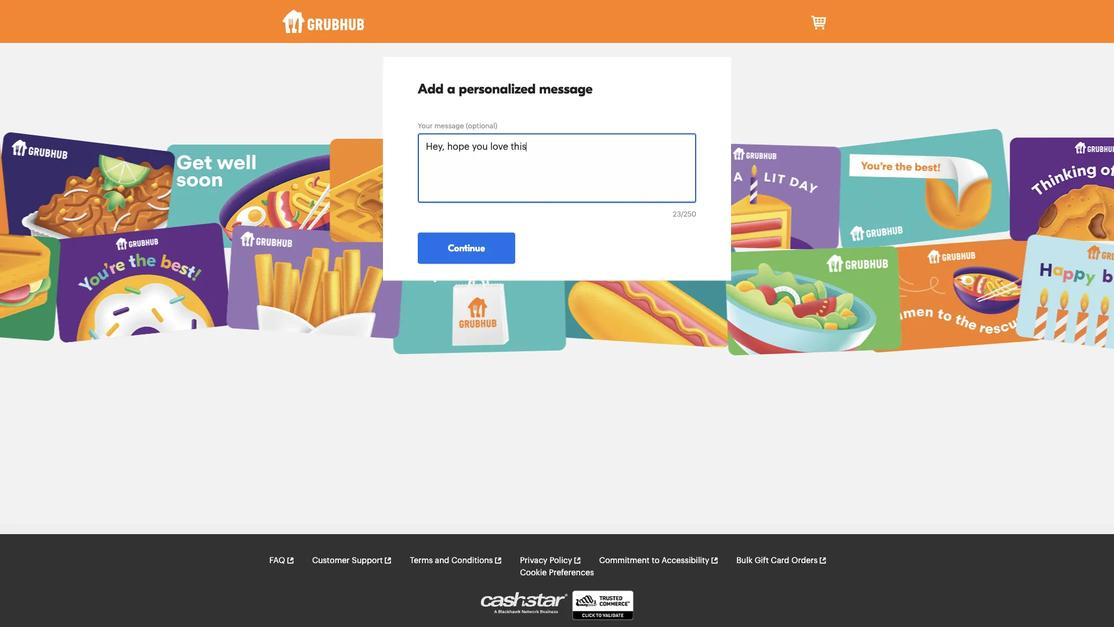 Task type: vqa. For each thing, say whether or not it's contained in the screenshot.
(optional)
yes



Task type: locate. For each thing, give the bounding box(es) containing it.
a
[[448, 81, 456, 97]]

customer support link
[[312, 555, 392, 567]]

Your message (optional) text field
[[418, 133, 697, 203]]

add a personalized message
[[418, 81, 593, 97]]

commitment
[[600, 557, 650, 565]]

conditions
[[452, 557, 493, 565]]

policy
[[550, 557, 572, 565]]

cookie preferences
[[520, 569, 594, 577]]

faq
[[269, 557, 285, 565]]

grubhub image
[[282, 10, 365, 33]]

faq link
[[269, 555, 295, 567]]

23/250
[[673, 211, 697, 218]]

privacy policy
[[520, 557, 572, 565]]

terms and conditions
[[410, 557, 493, 565]]

message
[[540, 81, 593, 97], [435, 123, 464, 130]]

0 horizontal spatial message
[[435, 123, 464, 130]]

this site is protected by trustwave's trusted commerce program image
[[573, 591, 634, 620]]

the current character count is 23 out of 250 max element
[[673, 209, 697, 219]]

personalized
[[459, 81, 536, 97]]

continue
[[448, 243, 485, 253]]

0 vertical spatial message
[[540, 81, 593, 97]]

continue button
[[418, 232, 516, 264]]

1 vertical spatial message
[[435, 123, 464, 130]]

bulk
[[737, 557, 753, 565]]

customer
[[312, 557, 350, 565]]

customer support
[[312, 557, 383, 565]]

cookie
[[520, 569, 547, 577]]



Task type: describe. For each thing, give the bounding box(es) containing it.
your
[[418, 123, 433, 130]]

commitment to accessibility
[[600, 557, 710, 565]]

accessibility
[[662, 557, 710, 565]]

(optional)
[[466, 123, 498, 130]]

to
[[652, 557, 660, 565]]

orders
[[792, 557, 818, 565]]

bulk gift card orders link
[[737, 555, 827, 567]]

your message (optional)
[[418, 123, 498, 130]]

terms and conditions link
[[410, 555, 503, 567]]

support
[[352, 557, 383, 565]]

privacy policy link
[[520, 555, 582, 567]]

gift
[[755, 557, 769, 565]]

cashstar, a blackhawk network business link
[[481, 592, 573, 621]]

bulk gift card orders
[[737, 557, 818, 565]]

preferences
[[549, 569, 594, 577]]

1 horizontal spatial message
[[540, 81, 593, 97]]

cookie preferences link
[[520, 567, 594, 579]]

card
[[771, 557, 790, 565]]

privacy
[[520, 557, 548, 565]]

go to cart page image
[[810, 13, 829, 32]]

cashstar, a blackhawk network business image
[[481, 592, 568, 613]]

add
[[418, 81, 444, 97]]

terms
[[410, 557, 433, 565]]

commitment to accessibility link
[[600, 555, 719, 567]]

and
[[435, 557, 450, 565]]



